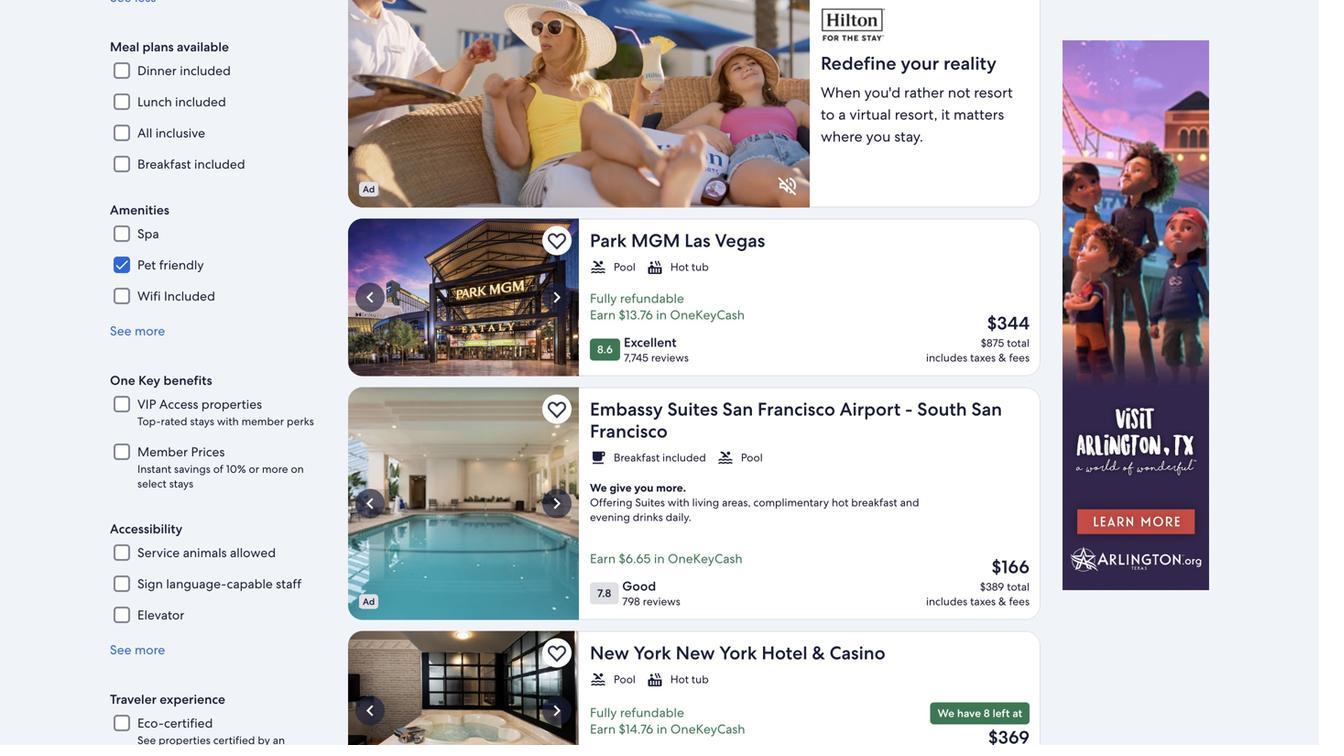Task type: vqa. For each thing, say whether or not it's contained in the screenshot.
22 within the May 2024 element
no



Task type: describe. For each thing, give the bounding box(es) containing it.
onekeycash for fully refundable earn $14.76 in onekeycash
[[671, 721, 746, 737]]

included down inclusive
[[194, 156, 245, 172]]

plans
[[143, 39, 174, 55]]

total for $166
[[1007, 580, 1030, 594]]

hotel
[[762, 641, 808, 665]]

$166 $389 total includes taxes & fees
[[927, 555, 1030, 609]]

your
[[901, 51, 940, 75]]

excellent
[[624, 334, 677, 351]]

allowed
[[230, 545, 276, 561]]

experience
[[160, 691, 225, 708]]

exterior image
[[348, 219, 579, 376]]

see more for elevator
[[110, 642, 165, 658]]

breakfast
[[852, 495, 898, 510]]

earn $6.65 in onekeycash
[[590, 550, 743, 567]]

redefine
[[821, 51, 897, 75]]

small image for embassy
[[590, 450, 607, 466]]

sign
[[137, 576, 163, 592]]

2 vertical spatial &
[[812, 641, 826, 665]]

member prices instant savings of 10% or more on select stays
[[137, 444, 304, 491]]

hot tub for new
[[671, 672, 709, 686]]

$166
[[992, 555, 1030, 579]]

hot for new
[[671, 672, 689, 686]]

small image for park
[[590, 259, 607, 275]]

& for $166
[[999, 594, 1007, 609]]

when
[[821, 83, 861, 102]]

virtual
[[850, 105, 892, 124]]

prices
[[191, 444, 225, 460]]

798
[[623, 594, 640, 609]]

suites inside embassy suites san francisco airport - south san francisco
[[668, 397, 718, 421]]

one
[[110, 372, 135, 389]]

hot
[[832, 495, 849, 510]]

meal plans available
[[110, 39, 229, 55]]

included up more.
[[663, 450, 706, 465]]

$6.65
[[619, 550, 651, 567]]

language-
[[166, 576, 227, 592]]

it
[[942, 105, 950, 124]]

offering
[[590, 495, 633, 510]]

we give you more. offering suites with living areas, complimentary hot breakfast and evening drinks daily.
[[590, 481, 920, 524]]

rated
[[161, 414, 187, 429]]

have
[[958, 706, 982, 720]]

hot for las
[[671, 260, 689, 274]]

8.6
[[598, 342, 613, 357]]

resort
[[974, 83, 1013, 102]]

1 vertical spatial breakfast included
[[614, 450, 706, 465]]

see more for wifi included
[[110, 323, 165, 339]]

areas,
[[722, 495, 751, 510]]

show previous image for embassy suites san francisco airport - south san francisco image
[[359, 493, 381, 515]]

inclusive
[[156, 125, 205, 141]]

good
[[623, 578, 656, 594]]

with for we give you more.
[[668, 495, 690, 510]]

Save Embassy Suites San Francisco Airport - South San Francisco to a trip checkbox
[[543, 395, 572, 424]]

1 vertical spatial in
[[654, 550, 665, 567]]

taxes for $166
[[971, 594, 996, 609]]

hot tub for las
[[671, 260, 709, 274]]

button to mute or unmute video sound image
[[777, 175, 799, 197]]

$344
[[988, 311, 1030, 335]]

dinner
[[137, 62, 177, 79]]

lunch
[[137, 94, 172, 110]]

1 san from the left
[[723, 397, 754, 421]]

reality
[[944, 51, 997, 75]]

amenities
[[110, 202, 169, 218]]

more.
[[656, 481, 687, 495]]

we have 8 left at
[[938, 706, 1023, 720]]

2 new from the left
[[676, 641, 715, 665]]

living
[[693, 495, 720, 510]]

accessibility
[[110, 521, 183, 537]]

perks
[[287, 414, 314, 429]]

rather
[[905, 83, 945, 102]]

embassy suites san francisco airport - south san francisco
[[590, 397, 1003, 443]]

on
[[291, 462, 304, 476]]

show next image for embassy suites san francisco airport - south san francisco image
[[546, 493, 568, 515]]

stay.
[[895, 127, 924, 146]]

matters
[[954, 105, 1005, 124]]

show next image for new york new york hotel & casino image
[[546, 700, 568, 722]]

animals
[[183, 545, 227, 561]]

show previous image for new york new york hotel & casino image
[[359, 700, 381, 722]]

elevator
[[137, 607, 185, 623]]

a
[[839, 105, 846, 124]]

onekeycash for fully refundable earn $13.76 in onekeycash
[[670, 307, 745, 323]]

2 ad from the top
[[363, 596, 375, 608]]

tub for las
[[692, 260, 709, 274]]

benefits
[[164, 372, 212, 389]]

all
[[137, 125, 152, 141]]

pet friendly
[[137, 257, 204, 273]]

more for service animals allowed
[[135, 642, 165, 658]]

excellent 7,745 reviews
[[624, 334, 689, 365]]

sign language-capable staff
[[137, 576, 302, 592]]

included down available
[[180, 62, 231, 79]]

1 new from the left
[[590, 641, 630, 665]]

& for $344
[[999, 351, 1007, 365]]

1 vertical spatial pool
[[741, 450, 763, 465]]

1 york from the left
[[634, 641, 672, 665]]

2 york from the left
[[720, 641, 758, 665]]

$13.76
[[619, 307, 653, 323]]

see for elevator
[[110, 642, 132, 658]]

redefine your reality when you'd rather not resort to a virtual resort, it matters where you stay.
[[821, 51, 1013, 146]]

bar (on property) image
[[348, 387, 579, 620]]

we for we give you more. offering suites with living areas, complimentary hot breakfast and evening drinks daily.
[[590, 481, 607, 495]]

south
[[918, 397, 967, 421]]

or
[[249, 462, 259, 476]]

see more button for wifi included
[[110, 323, 326, 339]]

fully for earn $14.76 in onekeycash
[[590, 704, 617, 721]]

you inside redefine your reality when you'd rather not resort to a virtual resort, it matters where you stay.
[[867, 127, 891, 146]]

staff
[[276, 576, 302, 592]]

7.8
[[598, 586, 612, 600]]

access
[[159, 396, 198, 413]]

taxes for $344
[[971, 351, 996, 365]]

meal
[[110, 39, 139, 55]]

fully refundable earn $14.76 in onekeycash
[[590, 704, 746, 737]]



Task type: locate. For each thing, give the bounding box(es) containing it.
2 refundable from the top
[[620, 704, 684, 721]]

we left "have"
[[938, 706, 955, 720]]

ad
[[363, 183, 375, 195], [363, 596, 375, 608]]

small image for suites
[[717, 450, 734, 466]]

all inclusive
[[137, 125, 205, 141]]

2 total from the top
[[1007, 580, 1030, 594]]

1 vertical spatial more
[[262, 462, 288, 476]]

1 total from the top
[[1007, 336, 1030, 350]]

room image
[[348, 631, 579, 745]]

0 vertical spatial tub
[[692, 260, 709, 274]]

give
[[610, 481, 632, 495]]

we for we have 8 left at
[[938, 706, 955, 720]]

dinner included
[[137, 62, 231, 79]]

total down the $166
[[1007, 580, 1030, 594]]

1 ad from the top
[[363, 183, 375, 195]]

0 vertical spatial breakfast
[[137, 156, 191, 172]]

1 vertical spatial see
[[110, 642, 132, 658]]

2 includes from the top
[[927, 594, 968, 609]]

includes for $344
[[927, 351, 968, 365]]

2 vertical spatial pool
[[614, 672, 636, 686]]

small image up areas,
[[717, 450, 734, 466]]

earn for fully refundable earn $14.76 in onekeycash
[[590, 721, 616, 737]]

0 vertical spatial hot tub
[[671, 260, 709, 274]]

hot tub up fully refundable earn $14.76 in onekeycash
[[671, 672, 709, 686]]

stays right 'rated'
[[190, 414, 214, 429]]

0 vertical spatial hot
[[671, 260, 689, 274]]

reviews for excellent
[[651, 351, 689, 365]]

with down properties
[[217, 414, 239, 429]]

pool for las
[[614, 260, 636, 274]]

you down virtual
[[867, 127, 891, 146]]

1 refundable from the top
[[620, 290, 684, 307]]

refundable inside fully refundable earn $14.76 in onekeycash
[[620, 704, 684, 721]]

1 vertical spatial with
[[668, 495, 690, 510]]

0 vertical spatial earn
[[590, 307, 616, 323]]

service animals allowed
[[137, 545, 276, 561]]

more down wifi
[[135, 323, 165, 339]]

francisco up give
[[590, 419, 668, 443]]

more
[[135, 323, 165, 339], [262, 462, 288, 476], [135, 642, 165, 658]]

1 vertical spatial earn
[[590, 550, 616, 567]]

to
[[821, 105, 835, 124]]

reviews inside excellent 7,745 reviews
[[651, 351, 689, 365]]

1 vertical spatial onekeycash
[[668, 550, 743, 567]]

2 taxes from the top
[[971, 594, 996, 609]]

lunch included
[[137, 94, 226, 110]]

0 vertical spatial small image
[[717, 450, 734, 466]]

2 see more from the top
[[110, 642, 165, 658]]

1 fees from the top
[[1009, 351, 1030, 365]]

pool up the $14.76
[[614, 672, 636, 686]]

1 vertical spatial ad
[[363, 596, 375, 608]]

stays down savings
[[169, 477, 194, 491]]

& down $389 at the right bottom of the page
[[999, 594, 1007, 609]]

0 vertical spatial more
[[135, 323, 165, 339]]

new right save new york new york hotel & casino to a trip option
[[590, 641, 630, 665]]

more inside 'member prices instant savings of 10% or more on select stays'
[[262, 462, 288, 476]]

reviews right 798
[[643, 594, 681, 609]]

with
[[217, 414, 239, 429], [668, 495, 690, 510]]

0 vertical spatial see more button
[[110, 323, 326, 339]]

2 vertical spatial in
[[657, 721, 668, 737]]

more for spa
[[135, 323, 165, 339]]

suites right embassy
[[668, 397, 718, 421]]

see more button down included
[[110, 323, 326, 339]]

mgm
[[631, 229, 681, 252]]

we up offering
[[590, 481, 607, 495]]

8
[[984, 706, 990, 720]]

0 horizontal spatial we
[[590, 481, 607, 495]]

0 vertical spatial &
[[999, 351, 1007, 365]]

reviews for good
[[643, 594, 681, 609]]

you inside 'we give you more. offering suites with living areas, complimentary hot breakfast and evening drinks daily.'
[[635, 481, 654, 495]]

0 horizontal spatial small image
[[647, 671, 663, 688]]

$14.76
[[619, 721, 654, 737]]

stays inside 'member prices instant savings of 10% or more on select stays'
[[169, 477, 194, 491]]

member
[[137, 444, 188, 460]]

see more button for elevator
[[110, 642, 326, 658]]

1 vertical spatial refundable
[[620, 704, 684, 721]]

1 horizontal spatial new
[[676, 641, 715, 665]]

2 fully from the top
[[590, 704, 617, 721]]

included down dinner included on the top left
[[175, 94, 226, 110]]

0 vertical spatial onekeycash
[[670, 307, 745, 323]]

3 earn from the top
[[590, 721, 616, 737]]

0 horizontal spatial suites
[[636, 495, 665, 510]]

drinks
[[633, 510, 663, 524]]

fully left the $14.76
[[590, 704, 617, 721]]

small image down "mgm"
[[647, 259, 663, 275]]

pool
[[614, 260, 636, 274], [741, 450, 763, 465], [614, 672, 636, 686]]

$389
[[981, 580, 1005, 594]]

2 fees from the top
[[1009, 594, 1030, 609]]

where
[[821, 127, 863, 146]]

1 horizontal spatial breakfast
[[614, 450, 660, 465]]

breakfast included up more.
[[614, 450, 706, 465]]

0 horizontal spatial with
[[217, 414, 239, 429]]

1 horizontal spatial york
[[720, 641, 758, 665]]

in for $14.76
[[657, 721, 668, 737]]

fees for $166
[[1009, 594, 1030, 609]]

0 vertical spatial ad
[[363, 183, 375, 195]]

complimentary
[[754, 495, 829, 510]]

select
[[137, 477, 167, 491]]

new york new york hotel & casino
[[590, 641, 886, 665]]

0 vertical spatial see more
[[110, 323, 165, 339]]

includes inside $344 $875 total includes taxes & fees
[[927, 351, 968, 365]]

in inside the fully refundable earn $13.76 in onekeycash
[[656, 307, 667, 323]]

in for $13.76
[[656, 307, 667, 323]]

fees
[[1009, 351, 1030, 365], [1009, 594, 1030, 609]]

1 vertical spatial you
[[635, 481, 654, 495]]

2 san from the left
[[972, 397, 1003, 421]]

breakfast
[[137, 156, 191, 172], [614, 450, 660, 465]]

embassy
[[590, 397, 663, 421]]

1 horizontal spatial suites
[[668, 397, 718, 421]]

see more down elevator at left bottom
[[110, 642, 165, 658]]

hot up fully refundable earn $14.76 in onekeycash
[[671, 672, 689, 686]]

0 horizontal spatial francisco
[[590, 419, 668, 443]]

1 horizontal spatial breakfast included
[[614, 450, 706, 465]]

Save Park MGM Las Vegas to a trip checkbox
[[543, 226, 572, 255]]

Save New York New York Hotel & Casino to a trip checkbox
[[543, 638, 572, 668]]

7,745
[[624, 351, 649, 365]]

1 taxes from the top
[[971, 351, 996, 365]]

0 horizontal spatial york
[[634, 641, 672, 665]]

1 vertical spatial small image
[[647, 671, 663, 688]]

1 horizontal spatial you
[[867, 127, 891, 146]]

1 horizontal spatial francisco
[[758, 397, 836, 421]]

10%
[[226, 462, 246, 476]]

we inside 'we give you more. offering suites with living areas, complimentary hot breakfast and evening drinks daily.'
[[590, 481, 607, 495]]

0 vertical spatial you
[[867, 127, 891, 146]]

hot down park mgm las vegas
[[671, 260, 689, 274]]

1 vertical spatial see more button
[[110, 642, 326, 658]]

0 horizontal spatial new
[[590, 641, 630, 665]]

tub down new york new york hotel & casino
[[692, 672, 709, 686]]

properties
[[202, 396, 262, 413]]

with inside vip access properties top-rated stays with member perks
[[217, 414, 239, 429]]

tub
[[692, 260, 709, 274], [692, 672, 709, 686]]

1 vertical spatial hot
[[671, 672, 689, 686]]

francisco left airport at the right
[[758, 397, 836, 421]]

1 horizontal spatial small image
[[717, 450, 734, 466]]

show previous image for park mgm las vegas image
[[359, 286, 381, 308]]

small image down park
[[590, 259, 607, 275]]

vip access properties top-rated stays with member perks
[[137, 396, 314, 429]]

friendly
[[159, 257, 204, 273]]

1 horizontal spatial with
[[668, 495, 690, 510]]

1 horizontal spatial san
[[972, 397, 1003, 421]]

0 vertical spatial pool
[[614, 260, 636, 274]]

certified
[[164, 715, 213, 731]]

0 vertical spatial includes
[[927, 351, 968, 365]]

see more down wifi
[[110, 323, 165, 339]]

key
[[138, 372, 161, 389]]

0 vertical spatial we
[[590, 481, 607, 495]]

vip
[[137, 396, 156, 413]]

suites inside 'we give you more. offering suites with living areas, complimentary hot breakfast and evening drinks daily.'
[[636, 495, 665, 510]]

eco-
[[137, 715, 164, 731]]

1 vertical spatial stays
[[169, 477, 194, 491]]

suites
[[668, 397, 718, 421], [636, 495, 665, 510]]

0 vertical spatial with
[[217, 414, 239, 429]]

fully inside fully refundable earn $14.76 in onekeycash
[[590, 704, 617, 721]]

one key benefits
[[110, 372, 212, 389]]

0 vertical spatial suites
[[668, 397, 718, 421]]

1 includes from the top
[[927, 351, 968, 365]]

breakfast up give
[[614, 450, 660, 465]]

refundable for $13.76
[[620, 290, 684, 307]]

small image for york
[[647, 671, 663, 688]]

fees inside $344 $875 total includes taxes & fees
[[1009, 351, 1030, 365]]

0 vertical spatial fully
[[590, 290, 617, 307]]

with up 'daily.'
[[668, 495, 690, 510]]

evening
[[590, 510, 630, 524]]

san
[[723, 397, 754, 421], [972, 397, 1003, 421]]

earn left $6.65
[[590, 550, 616, 567]]

fully left $13.76
[[590, 290, 617, 307]]

earn for fully refundable earn $13.76 in onekeycash
[[590, 307, 616, 323]]

pool down park
[[614, 260, 636, 274]]

onekeycash inside fully refundable earn $14.76 in onekeycash
[[671, 721, 746, 737]]

pool for new
[[614, 672, 636, 686]]

included
[[164, 288, 215, 304]]

more right or
[[262, 462, 288, 476]]

1 vertical spatial we
[[938, 706, 955, 720]]

savings
[[174, 462, 211, 476]]

0 horizontal spatial san
[[723, 397, 754, 421]]

of
[[213, 462, 224, 476]]

2 hot from the top
[[671, 672, 689, 686]]

1 vertical spatial total
[[1007, 580, 1030, 594]]

earn left $13.76
[[590, 307, 616, 323]]

more down elevator at left bottom
[[135, 642, 165, 658]]

2 see from the top
[[110, 642, 132, 658]]

wifi
[[137, 288, 161, 304]]

1 hot from the top
[[671, 260, 689, 274]]

total inside $344 $875 total includes taxes & fees
[[1007, 336, 1030, 350]]

we
[[590, 481, 607, 495], [938, 706, 955, 720]]

0 vertical spatial reviews
[[651, 351, 689, 365]]

reviews right 7,745
[[651, 351, 689, 365]]

fees inside '$166 $389 total includes taxes & fees'
[[1009, 594, 1030, 609]]

2 vertical spatial onekeycash
[[671, 721, 746, 737]]

1 vertical spatial suites
[[636, 495, 665, 510]]

taxes inside '$166 $389 total includes taxes & fees'
[[971, 594, 996, 609]]

small image for new
[[590, 671, 607, 688]]

0 vertical spatial see
[[110, 323, 132, 339]]

in right $13.76
[[656, 307, 667, 323]]

taxes down "$875"
[[971, 351, 996, 365]]

you right give
[[635, 481, 654, 495]]

& right the hotel
[[812, 641, 826, 665]]

1 tub from the top
[[692, 260, 709, 274]]

with inside 'we give you more. offering suites with living areas, complimentary hot breakfast and evening drinks daily.'
[[668, 495, 690, 510]]

total inside '$166 $389 total includes taxes & fees'
[[1007, 580, 1030, 594]]

reviews
[[651, 351, 689, 365], [643, 594, 681, 609]]

you'd
[[865, 83, 901, 102]]

1 vertical spatial fully
[[590, 704, 617, 721]]

small image up fully refundable earn $14.76 in onekeycash
[[647, 671, 663, 688]]

fully
[[590, 290, 617, 307], [590, 704, 617, 721]]

included
[[180, 62, 231, 79], [175, 94, 226, 110], [194, 156, 245, 172], [663, 450, 706, 465]]

1 see more from the top
[[110, 323, 165, 339]]

2 vertical spatial more
[[135, 642, 165, 658]]

tub down las
[[692, 260, 709, 274]]

1 see more button from the top
[[110, 323, 326, 339]]

0 vertical spatial breakfast included
[[137, 156, 245, 172]]

$344 $875 total includes taxes & fees
[[927, 311, 1030, 365]]

small image
[[590, 259, 607, 275], [647, 259, 663, 275], [590, 450, 607, 466], [590, 671, 607, 688]]

total for $344
[[1007, 336, 1030, 350]]

small image
[[717, 450, 734, 466], [647, 671, 663, 688]]

2 vertical spatial earn
[[590, 721, 616, 737]]

in right the $14.76
[[657, 721, 668, 737]]

fully inside the fully refundable earn $13.76 in onekeycash
[[590, 290, 617, 307]]

stays
[[190, 414, 214, 429], [169, 477, 194, 491]]

park
[[590, 229, 627, 252]]

2 see more button from the top
[[110, 642, 326, 658]]

pet
[[137, 257, 156, 273]]

stays inside vip access properties top-rated stays with member perks
[[190, 414, 214, 429]]

1 horizontal spatial we
[[938, 706, 955, 720]]

fully for earn $13.76 in onekeycash
[[590, 290, 617, 307]]

total down $344
[[1007, 336, 1030, 350]]

top-
[[137, 414, 161, 429]]

0 vertical spatial refundable
[[620, 290, 684, 307]]

1 see from the top
[[110, 323, 132, 339]]

fees down $344
[[1009, 351, 1030, 365]]

tub for new
[[692, 672, 709, 686]]

service
[[137, 545, 180, 561]]

see
[[110, 323, 132, 339], [110, 642, 132, 658]]

suites up drinks
[[636, 495, 665, 510]]

member
[[242, 414, 284, 429]]

see more button up experience
[[110, 642, 326, 658]]

new
[[590, 641, 630, 665], [676, 641, 715, 665]]

& inside '$166 $389 total includes taxes & fees'
[[999, 594, 1007, 609]]

small image up fully refundable earn $14.76 in onekeycash
[[590, 671, 607, 688]]

& down "$875"
[[999, 351, 1007, 365]]

see up traveler
[[110, 642, 132, 658]]

new up fully refundable earn $14.76 in onekeycash
[[676, 641, 715, 665]]

1 vertical spatial tub
[[692, 672, 709, 686]]

0 vertical spatial taxes
[[971, 351, 996, 365]]

good 798 reviews
[[623, 578, 681, 609]]

1 vertical spatial reviews
[[643, 594, 681, 609]]

& inside $344 $875 total includes taxes & fees
[[999, 351, 1007, 365]]

york left the hotel
[[720, 641, 758, 665]]

left
[[993, 706, 1010, 720]]

earn inside fully refundable earn $14.76 in onekeycash
[[590, 721, 616, 737]]

refundable for $14.76
[[620, 704, 684, 721]]

hot tub down las
[[671, 260, 709, 274]]

in right $6.65
[[654, 550, 665, 567]]

onekeycash
[[670, 307, 745, 323], [668, 550, 743, 567], [671, 721, 746, 737]]

francisco
[[758, 397, 836, 421], [590, 419, 668, 443]]

earn inside the fully refundable earn $13.76 in onekeycash
[[590, 307, 616, 323]]

0 horizontal spatial you
[[635, 481, 654, 495]]

fees for $344
[[1009, 351, 1030, 365]]

resort,
[[895, 105, 938, 124]]

1 vertical spatial see more
[[110, 642, 165, 658]]

taxes down $389 at the right bottom of the page
[[971, 594, 996, 609]]

not
[[948, 83, 971, 102]]

available
[[177, 39, 229, 55]]

spa
[[137, 226, 159, 242]]

1 vertical spatial hot tub
[[671, 672, 709, 686]]

breakfast included down inclusive
[[137, 156, 245, 172]]

1 vertical spatial breakfast
[[614, 450, 660, 465]]

airport
[[840, 397, 901, 421]]

2 earn from the top
[[590, 550, 616, 567]]

1 vertical spatial fees
[[1009, 594, 1030, 609]]

includes inside '$166 $389 total includes taxes & fees'
[[927, 594, 968, 609]]

pool up 'we give you more. offering suites with living areas, complimentary hot breakfast and evening drinks daily.'
[[741, 450, 763, 465]]

1 vertical spatial includes
[[927, 594, 968, 609]]

onekeycash right the $14.76
[[671, 721, 746, 737]]

wifi included
[[137, 288, 215, 304]]

0 vertical spatial total
[[1007, 336, 1030, 350]]

refundable inside the fully refundable earn $13.76 in onekeycash
[[620, 290, 684, 307]]

1 hot tub from the top
[[671, 260, 709, 274]]

breakfast down all inclusive at the left
[[137, 156, 191, 172]]

-
[[905, 397, 913, 421]]

small image up offering
[[590, 450, 607, 466]]

2 hot tub from the top
[[671, 672, 709, 686]]

see up the 'one' at left
[[110, 323, 132, 339]]

in inside fully refundable earn $14.76 in onekeycash
[[657, 721, 668, 737]]

taxes
[[971, 351, 996, 365], [971, 594, 996, 609]]

0 horizontal spatial breakfast included
[[137, 156, 245, 172]]

see for wifi included
[[110, 323, 132, 339]]

earn left the $14.76
[[590, 721, 616, 737]]

1 vertical spatial taxes
[[971, 594, 996, 609]]

includes for $166
[[927, 594, 968, 609]]

this is a sponsored video, click to open in new tab for more information element
[[348, 0, 810, 208]]

1 fully from the top
[[590, 290, 617, 307]]

taxes inside $344 $875 total includes taxes & fees
[[971, 351, 996, 365]]

1 vertical spatial &
[[999, 594, 1007, 609]]

fees down the $166
[[1009, 594, 1030, 609]]

onekeycash inside the fully refundable earn $13.76 in onekeycash
[[670, 307, 745, 323]]

onekeycash up excellent 7,745 reviews
[[670, 307, 745, 323]]

hot
[[671, 260, 689, 274], [671, 672, 689, 686]]

1 earn from the top
[[590, 307, 616, 323]]

0 vertical spatial in
[[656, 307, 667, 323]]

reviews inside good 798 reviews
[[643, 594, 681, 609]]

at
[[1013, 706, 1023, 720]]

2 tub from the top
[[692, 672, 709, 686]]

las
[[685, 229, 711, 252]]

show next image for park mgm las vegas image
[[546, 286, 568, 308]]

york down 798
[[634, 641, 672, 665]]

casino
[[830, 641, 886, 665]]

0 vertical spatial fees
[[1009, 351, 1030, 365]]

0 horizontal spatial breakfast
[[137, 156, 191, 172]]

0 vertical spatial stays
[[190, 414, 214, 429]]

onekeycash down 'daily.'
[[668, 550, 743, 567]]

with for vip access properties
[[217, 414, 239, 429]]



